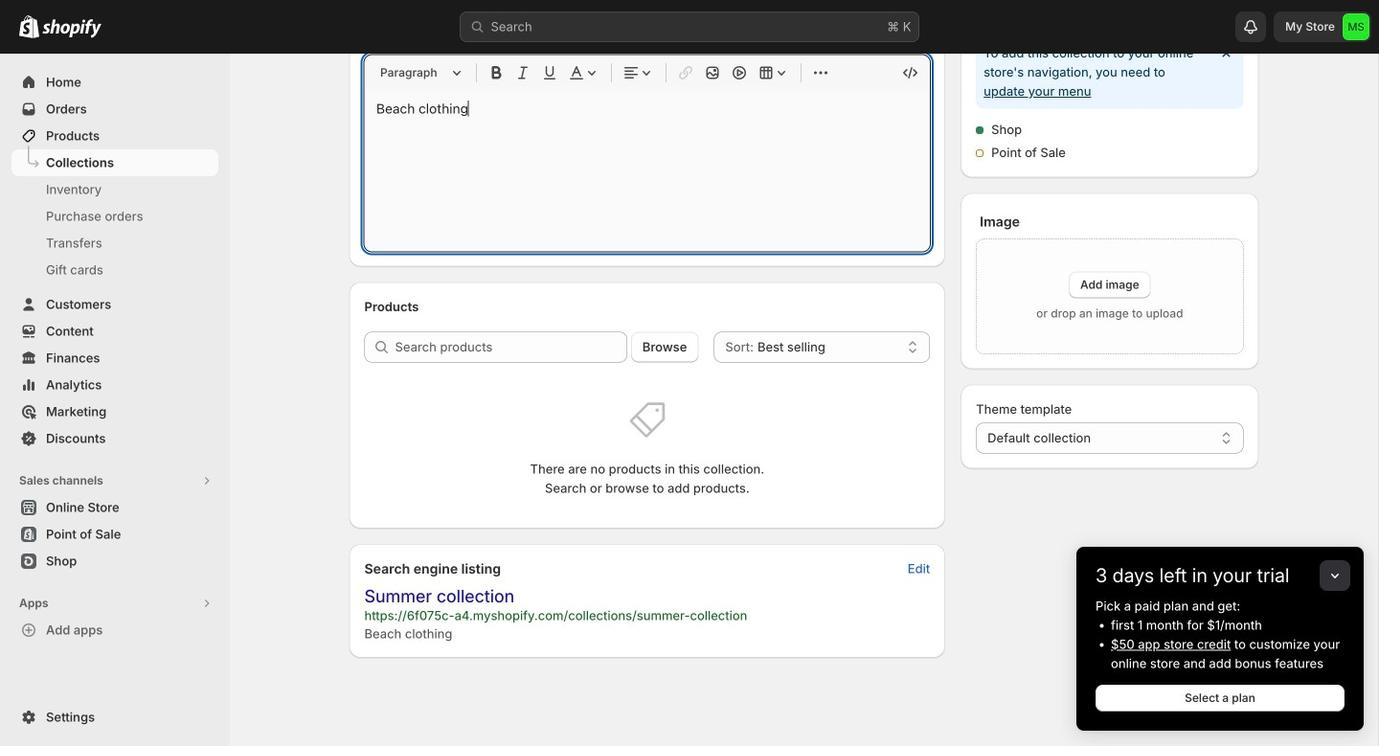 Task type: vqa. For each thing, say whether or not it's contained in the screenshot.
the e.g. Summer collection, Under $100, Staff picks text field
no



Task type: locate. For each thing, give the bounding box(es) containing it.
shopify image
[[42, 19, 102, 38]]

status
[[977, 36, 1244, 109]]

no products image
[[628, 401, 667, 439]]



Task type: describe. For each thing, give the bounding box(es) containing it.
shopify image
[[19, 15, 39, 38]]

my store image
[[1343, 13, 1370, 40]]

Search products text field
[[395, 332, 627, 363]]



